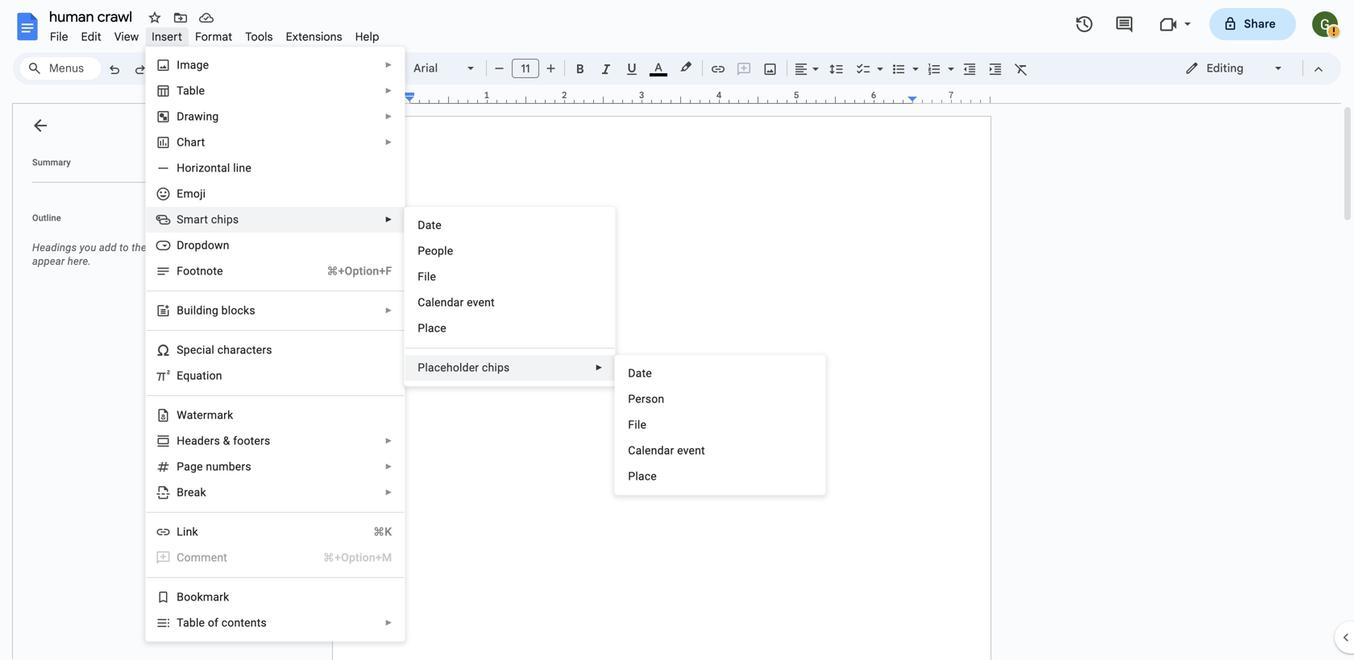 Task type: vqa. For each thing, say whether or not it's contained in the screenshot.


Task type: locate. For each thing, give the bounding box(es) containing it.
arial
[[413, 61, 438, 75]]

file up "menus" field
[[50, 30, 68, 44]]

emoji 7 element
[[177, 187, 211, 201]]

event right alendar at top left
[[467, 296, 495, 310]]

file
[[50, 30, 68, 44], [628, 419, 646, 432]]

Font size text field
[[513, 59, 538, 78]]

chips up the 'dropdown 6' element
[[211, 213, 239, 226]]

place m element
[[418, 322, 451, 335]]

break k element
[[177, 486, 211, 500]]

h
[[446, 361, 453, 375]]

view menu item
[[108, 27, 145, 46]]

⌘k element
[[354, 525, 392, 541]]

placeholder chips h element
[[418, 361, 515, 375]]

place down calendar
[[628, 470, 657, 484]]

menu
[[135, 0, 405, 642], [404, 207, 615, 387], [614, 355, 826, 496]]

m
[[191, 552, 201, 565]]

headings
[[32, 242, 77, 254]]

co m ment
[[177, 552, 227, 565]]

special characters c element
[[177, 344, 277, 357]]

menu bar
[[44, 21, 386, 48]]

menu item inside menu
[[156, 550, 392, 567]]

0 vertical spatial event
[[467, 296, 495, 310]]

ho r izontal line
[[177, 162, 251, 175]]

⌘+option+f element
[[307, 264, 392, 280]]

2 vertical spatial place
[[628, 470, 657, 484]]

menu item
[[156, 550, 392, 567]]

content
[[221, 617, 261, 630]]

⌘k
[[373, 526, 392, 539]]

place left older
[[418, 361, 446, 375]]

0 vertical spatial file
[[50, 30, 68, 44]]

outline heading
[[13, 212, 232, 235]]

place for menu containing d
[[418, 322, 446, 335]]

1 horizontal spatial d
[[418, 219, 425, 232]]

2 b from the top
[[177, 591, 184, 604]]

page numbers g element
[[177, 461, 256, 474]]

menu containing i
[[135, 0, 405, 642]]

file down person
[[628, 419, 646, 432]]

s
[[261, 617, 267, 630]]

edit
[[81, 30, 101, 44]]

pa
[[177, 461, 190, 474]]

e
[[197, 461, 203, 474]]

i mage
[[177, 58, 209, 72]]

footnote n element
[[177, 265, 228, 278]]

t able
[[177, 84, 205, 98]]

calendar event
[[628, 445, 705, 458]]

place h older chips
[[418, 361, 510, 375]]

brea
[[177, 486, 200, 500]]

editing
[[1207, 61, 1244, 75]]

date
[[628, 367, 652, 380]]

main toolbar
[[100, 0, 1034, 421]]

link l element
[[177, 526, 203, 539]]

► for h eaders & footers
[[385, 437, 393, 446]]

0 horizontal spatial d
[[177, 110, 184, 123]]

ate
[[425, 219, 442, 232]]

d down t
[[177, 110, 184, 123]]

comment m element
[[177, 552, 232, 565]]

1 horizontal spatial file
[[628, 419, 646, 432]]

b up table
[[177, 591, 184, 604]]

1 horizontal spatial chips
[[482, 361, 510, 375]]

older
[[453, 361, 479, 375]]

able
[[183, 84, 205, 98]]

spe
[[177, 344, 196, 357]]

here.
[[68, 256, 91, 268]]

1 horizontal spatial event
[[677, 445, 705, 458]]

Font size field
[[512, 59, 546, 79]]

place
[[418, 322, 446, 335], [418, 361, 446, 375], [628, 470, 657, 484]]

chips right older
[[482, 361, 510, 375]]

c alendar event
[[418, 296, 495, 310]]

footers
[[233, 435, 270, 448]]

0 vertical spatial chips
[[211, 213, 239, 226]]

event
[[467, 296, 495, 310], [677, 445, 705, 458]]

quation
[[183, 370, 222, 383]]

ial
[[202, 344, 214, 357]]

place down c at the top left
[[418, 322, 446, 335]]

► for e numbers
[[385, 463, 393, 472]]

► for t able
[[385, 86, 393, 96]]

1 vertical spatial event
[[677, 445, 705, 458]]

► for table of content s
[[385, 619, 393, 628]]

0 horizontal spatial file
[[50, 30, 68, 44]]

►
[[385, 60, 393, 70], [385, 86, 393, 96], [385, 112, 393, 121], [385, 138, 393, 147], [385, 215, 393, 224], [385, 306, 393, 316], [595, 364, 603, 373], [385, 437, 393, 446], [385, 463, 393, 472], [385, 488, 393, 498], [385, 619, 393, 628]]

bookmark b element
[[177, 591, 234, 604]]

b
[[177, 304, 184, 318], [177, 591, 184, 604]]

arial option
[[413, 57, 458, 80]]

► for i mage
[[385, 60, 393, 70]]

menu item containing co
[[156, 550, 392, 567]]

ote
[[206, 265, 223, 278]]

1 vertical spatial b
[[177, 591, 184, 604]]

to
[[119, 242, 129, 254]]

0 vertical spatial b
[[177, 304, 184, 318]]

document
[[149, 242, 197, 254]]

line
[[233, 162, 251, 175]]

building blocks u element
[[177, 304, 260, 318]]

headers & footers h element
[[177, 435, 275, 448]]

dropdown 6 element
[[177, 239, 234, 252]]

1 vertical spatial file
[[628, 419, 646, 432]]

menu bar inside menu bar 'banner'
[[44, 21, 386, 48]]

event right calendar
[[677, 445, 705, 458]]

0 horizontal spatial chips
[[211, 213, 239, 226]]

h
[[177, 435, 185, 448]]

1 b from the top
[[177, 304, 184, 318]]

right margin image
[[908, 91, 990, 103]]

0 vertical spatial d
[[177, 110, 184, 123]]

emoji
[[177, 187, 206, 201]]

d up p
[[418, 219, 425, 232]]

insert image image
[[761, 57, 780, 80]]

watermark
[[177, 409, 233, 422]]

izontal
[[196, 162, 230, 175]]

b left ilding
[[177, 304, 184, 318]]

application
[[0, 0, 1354, 661]]

menu bar containing file
[[44, 21, 386, 48]]

d rawing
[[177, 110, 219, 123]]

b for ookmark
[[177, 591, 184, 604]]

help
[[355, 30, 379, 44]]

you
[[80, 242, 96, 254]]

edit menu item
[[75, 27, 108, 46]]

0 vertical spatial place
[[418, 322, 446, 335]]

d
[[177, 110, 184, 123], [418, 219, 425, 232]]

of
[[208, 617, 218, 630]]

numbers
[[206, 461, 251, 474]]

menu bar banner
[[0, 0, 1354, 661]]

1 vertical spatial d
[[418, 219, 425, 232]]

0 horizontal spatial event
[[467, 296, 495, 310]]

calendar event c element
[[418, 296, 500, 310]]

file f element
[[418, 270, 441, 284]]



Task type: describe. For each thing, give the bounding box(es) containing it.
drawing d element
[[177, 110, 224, 123]]

r
[[192, 162, 196, 175]]

d for ate
[[418, 219, 425, 232]]

headings you add to the document will appear here.
[[32, 242, 215, 268]]

ho
[[177, 162, 192, 175]]

chart
[[177, 136, 205, 149]]

smart
[[177, 213, 208, 226]]

ile
[[424, 270, 436, 284]]

ilding
[[190, 304, 218, 318]]

menu containing d
[[404, 207, 615, 387]]

u
[[184, 304, 190, 318]]

ookmark
[[184, 591, 229, 604]]

eople
[[425, 245, 453, 258]]

rawing
[[184, 110, 219, 123]]

e quation
[[177, 370, 222, 383]]

d ate
[[418, 219, 442, 232]]

file inside menu item
[[50, 30, 68, 44]]

left margin image
[[333, 91, 414, 103]]

add
[[99, 242, 117, 254]]

&
[[223, 435, 230, 448]]

mode and view toolbar
[[1173, 52, 1332, 85]]

h eaders & footers
[[177, 435, 270, 448]]

place for menu containing date
[[628, 470, 657, 484]]

e
[[177, 370, 183, 383]]

Menus field
[[20, 57, 101, 80]]

c
[[196, 344, 202, 357]]

⌘+option+m element
[[304, 550, 392, 567]]

application containing share
[[0, 0, 1354, 661]]

equation e element
[[177, 370, 227, 383]]

file inside menu
[[628, 419, 646, 432]]

document outline element
[[13, 104, 232, 661]]

date d element
[[418, 219, 446, 232]]

person
[[628, 393, 664, 406]]

chart q element
[[177, 136, 210, 149]]

ment
[[201, 552, 227, 565]]

pa g e numbers
[[177, 461, 251, 474]]

p eople
[[418, 245, 453, 258]]

alendar
[[425, 296, 464, 310]]

tools menu item
[[239, 27, 279, 46]]

people p element
[[418, 245, 458, 258]]

the
[[132, 242, 147, 254]]

Rename text field
[[44, 6, 142, 26]]

extensions
[[286, 30, 342, 44]]

editing button
[[1174, 56, 1295, 81]]

► for d rawing
[[385, 112, 393, 121]]

insert menu item
[[145, 27, 189, 46]]

foot n ote
[[177, 265, 223, 278]]

eaders
[[185, 435, 220, 448]]

mage
[[180, 58, 209, 72]]

image i element
[[177, 58, 214, 72]]

► for ilding blocks
[[385, 306, 393, 316]]

horizontal line r element
[[177, 162, 256, 175]]

help menu item
[[349, 27, 386, 46]]

table of contents s element
[[177, 617, 272, 630]]

l ink
[[177, 526, 198, 539]]

calendar
[[628, 445, 674, 458]]

ink
[[183, 526, 198, 539]]

co
[[177, 552, 191, 565]]

c
[[418, 296, 425, 310]]

summary
[[32, 158, 71, 168]]

n
[[200, 265, 206, 278]]

outline
[[32, 213, 61, 223]]

text color image
[[650, 57, 667, 77]]

i
[[177, 58, 180, 72]]

share
[[1244, 17, 1276, 31]]

f
[[418, 270, 424, 284]]

table
[[177, 617, 205, 630]]

will
[[199, 242, 215, 254]]

characters
[[217, 344, 272, 357]]

p
[[418, 245, 425, 258]]

watermark j element
[[177, 409, 238, 422]]

line & paragraph spacing image
[[827, 57, 846, 80]]

table of content s
[[177, 617, 267, 630]]

summary heading
[[32, 156, 71, 169]]

view
[[114, 30, 139, 44]]

spe c ial characters
[[177, 344, 272, 357]]

1 vertical spatial place
[[418, 361, 446, 375]]

l
[[177, 526, 183, 539]]

dropdown
[[177, 239, 229, 252]]

smart chips
[[177, 213, 239, 226]]

extensions menu item
[[279, 27, 349, 46]]

share button
[[1209, 8, 1296, 40]]

brea k
[[177, 486, 206, 500]]

g
[[190, 461, 197, 474]]

1 vertical spatial chips
[[482, 361, 510, 375]]

table t element
[[177, 84, 210, 98]]

menu containing date
[[614, 355, 826, 496]]

b for u
[[177, 304, 184, 318]]

Star checkbox
[[143, 6, 166, 29]]

appear
[[32, 256, 65, 268]]

insert
[[152, 30, 182, 44]]

highlight color image
[[677, 57, 695, 77]]

foot
[[177, 265, 200, 278]]

► for brea k
[[385, 488, 393, 498]]

b u ilding blocks
[[177, 304, 255, 318]]

smart chips z element
[[177, 213, 244, 226]]

file menu item
[[44, 27, 75, 46]]

k
[[200, 486, 206, 500]]

b ookmark
[[177, 591, 229, 604]]

t
[[177, 84, 183, 98]]

format menu item
[[189, 27, 239, 46]]

format
[[195, 30, 232, 44]]

⌘+option+f
[[327, 265, 392, 278]]

blocks
[[221, 304, 255, 318]]

⌘+option+m
[[323, 552, 392, 565]]

tools
[[245, 30, 273, 44]]

f ile
[[418, 270, 436, 284]]

d for rawing
[[177, 110, 184, 123]]



